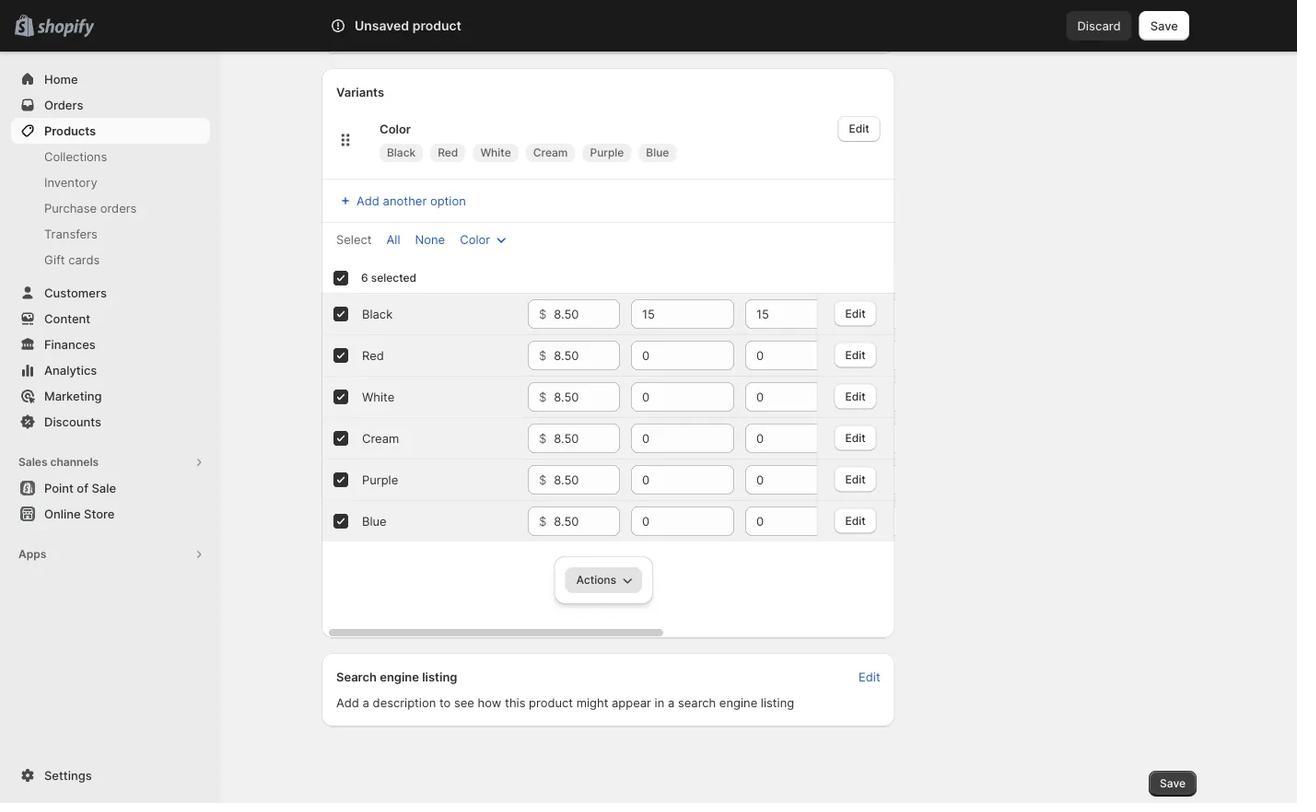 Task type: describe. For each thing, give the bounding box(es) containing it.
point of sale link
[[11, 475, 210, 501]]

$ text field for white
[[554, 382, 620, 412]]

0 horizontal spatial engine
[[380, 670, 419, 684]]

option
[[430, 193, 466, 208]]

edit button for black
[[834, 301, 877, 326]]

search button
[[381, 11, 916, 41]]

edit inside dropdown button
[[849, 122, 869, 135]]

in
[[655, 696, 665, 710]]

products link
[[11, 118, 210, 144]]

edit for black
[[845, 307, 866, 320]]

add customs information button
[[325, 19, 892, 45]]

1 horizontal spatial engine
[[719, 696, 758, 710]]

appear
[[612, 696, 651, 710]]

options element containing purple
[[362, 473, 398, 487]]

0 vertical spatial red
[[438, 146, 458, 159]]

options element containing white
[[362, 390, 395, 404]]

apps button
[[11, 542, 210, 568]]

1 vertical spatial red
[[362, 348, 384, 363]]

$ text field for black
[[554, 299, 620, 329]]

0 horizontal spatial blue
[[362, 514, 387, 528]]

purchase orders link
[[11, 195, 210, 221]]

gift cards link
[[11, 247, 210, 273]]

products
[[44, 123, 96, 138]]

gift
[[44, 252, 65, 267]]

edit for cream
[[845, 431, 866, 444]]

$ for cream
[[539, 431, 547, 445]]

edit button for purple
[[834, 466, 877, 492]]

finances link
[[11, 332, 210, 357]]

how
[[478, 696, 502, 710]]

purchase
[[44, 201, 97, 215]]

1 vertical spatial black
[[362, 307, 393, 321]]

customs
[[383, 25, 431, 39]]

1 a from the left
[[363, 696, 369, 710]]

of
[[77, 481, 88, 495]]

options element containing black
[[362, 307, 393, 321]]

collections link
[[11, 144, 210, 170]]

cards
[[68, 252, 100, 267]]

6 selected
[[361, 271, 417, 285]]

orders
[[44, 98, 83, 112]]

sales channels
[[18, 456, 99, 469]]

discard
[[1078, 18, 1121, 33]]

apps
[[18, 548, 46, 561]]

$ text field for red
[[554, 341, 620, 370]]

inventory
[[44, 175, 97, 189]]

settings
[[44, 768, 92, 783]]

customers link
[[11, 280, 210, 306]]

1 horizontal spatial cream
[[533, 146, 568, 159]]

discounts
[[44, 415, 101, 429]]

search engine listing
[[336, 670, 457, 684]]

0 vertical spatial listing
[[422, 670, 457, 684]]

$ for black
[[539, 307, 547, 321]]

0 vertical spatial blue
[[646, 146, 669, 159]]

discard button
[[1066, 11, 1132, 41]]

1 horizontal spatial white
[[480, 146, 511, 159]]

none button
[[404, 227, 456, 252]]

2 a from the left
[[668, 696, 675, 710]]

actions
[[576, 574, 616, 587]]

add customs information
[[357, 25, 498, 39]]

description
[[373, 696, 436, 710]]

see
[[454, 696, 474, 710]]

1 vertical spatial listing
[[761, 696, 794, 710]]

sales
[[18, 456, 47, 469]]

search for search engine listing
[[336, 670, 377, 684]]

0 horizontal spatial cream
[[362, 431, 399, 445]]

options element containing red
[[362, 348, 384, 363]]

customers
[[44, 286, 107, 300]]

1 vertical spatial save button
[[1149, 771, 1197, 797]]

marketing
[[44, 389, 102, 403]]

none
[[415, 232, 445, 246]]

$ text field for cream
[[554, 424, 620, 453]]

$ for blue
[[539, 514, 547, 528]]

edit for red
[[845, 348, 866, 361]]

add another option button
[[325, 188, 477, 214]]

transfers
[[44, 227, 97, 241]]

$ for purple
[[539, 473, 547, 487]]

to
[[439, 696, 451, 710]]



Task type: locate. For each thing, give the bounding box(es) containing it.
5 options element from the top
[[362, 473, 398, 487]]

options element containing cream
[[362, 431, 399, 445]]

inventory link
[[11, 170, 210, 195]]

1 vertical spatial search
[[336, 670, 377, 684]]

edit for blue
[[845, 514, 866, 527]]

options element containing blue
[[362, 514, 387, 528]]

$ text field
[[554, 299, 620, 329], [554, 341, 620, 370], [554, 424, 620, 453]]

None number field
[[631, 299, 707, 329], [745, 299, 821, 329], [631, 341, 707, 370], [745, 341, 821, 370], [631, 382, 707, 412], [745, 382, 821, 412], [631, 424, 707, 453], [745, 424, 821, 453], [631, 465, 707, 495], [745, 465, 821, 495], [631, 507, 707, 536], [745, 507, 821, 536], [631, 299, 707, 329], [745, 299, 821, 329], [631, 341, 707, 370], [745, 341, 821, 370], [631, 382, 707, 412], [745, 382, 821, 412], [631, 424, 707, 453], [745, 424, 821, 453], [631, 465, 707, 495], [745, 465, 821, 495], [631, 507, 707, 536], [745, 507, 821, 536]]

gift cards
[[44, 252, 100, 267]]

sale
[[92, 481, 116, 495]]

0 horizontal spatial red
[[362, 348, 384, 363]]

0 horizontal spatial white
[[362, 390, 395, 404]]

1 horizontal spatial a
[[668, 696, 675, 710]]

shopify image
[[37, 19, 94, 37]]

edit button for cream
[[834, 425, 877, 451]]

5 $ from the top
[[539, 473, 547, 487]]

product right "this"
[[529, 696, 573, 710]]

2 $ text field from the top
[[554, 341, 620, 370]]

0 vertical spatial search
[[411, 18, 451, 33]]

4 options element from the top
[[362, 431, 399, 445]]

edit button for white
[[834, 384, 877, 409]]

3 $ text field from the top
[[554, 507, 620, 536]]

cream
[[533, 146, 568, 159], [362, 431, 399, 445]]

add for add customs information
[[357, 25, 380, 39]]

color inside dropdown button
[[460, 232, 490, 246]]

online store
[[44, 507, 115, 521]]

2 vertical spatial add
[[336, 696, 359, 710]]

white
[[480, 146, 511, 159], [362, 390, 395, 404]]

1 options element from the top
[[362, 307, 393, 321]]

1 vertical spatial engine
[[719, 696, 758, 710]]

blue
[[646, 146, 669, 159], [362, 514, 387, 528]]

this
[[505, 696, 526, 710]]

add inside button
[[357, 193, 380, 208]]

0 vertical spatial add
[[357, 25, 380, 39]]

$ for red
[[539, 348, 547, 363]]

edit button
[[834, 301, 877, 326], [834, 342, 877, 368], [834, 384, 877, 409], [834, 425, 877, 451], [834, 466, 877, 492], [834, 508, 877, 534], [848, 664, 892, 690]]

6 options element from the top
[[362, 514, 387, 528]]

0 vertical spatial product
[[412, 18, 462, 34]]

black down 6 selected
[[362, 307, 393, 321]]

save
[[1151, 18, 1178, 33], [1160, 777, 1186, 791]]

another
[[383, 193, 427, 208]]

search
[[678, 696, 716, 710]]

1 vertical spatial purple
[[362, 473, 398, 487]]

1 vertical spatial cream
[[362, 431, 399, 445]]

listing up to on the bottom
[[422, 670, 457, 684]]

online
[[44, 507, 81, 521]]

add for add another option
[[357, 193, 380, 208]]

0 horizontal spatial purple
[[362, 473, 398, 487]]

0 vertical spatial $ text field
[[554, 382, 620, 412]]

analytics link
[[11, 357, 210, 383]]

search for search
[[411, 18, 451, 33]]

listing right search
[[761, 696, 794, 710]]

selected
[[371, 271, 417, 285]]

search right unsaved
[[411, 18, 451, 33]]

0 vertical spatial white
[[480, 146, 511, 159]]

discounts link
[[11, 409, 210, 435]]

add for add a description to see how this product might appear in a search engine listing
[[336, 696, 359, 710]]

2 vertical spatial $ text field
[[554, 507, 620, 536]]

store
[[84, 507, 115, 521]]

1 horizontal spatial product
[[529, 696, 573, 710]]

orders link
[[11, 92, 210, 118]]

0 horizontal spatial color
[[380, 122, 411, 136]]

home link
[[11, 66, 210, 92]]

1 vertical spatial color
[[460, 232, 490, 246]]

2 vertical spatial $ text field
[[554, 424, 620, 453]]

1 vertical spatial add
[[357, 193, 380, 208]]

add inside button
[[357, 25, 380, 39]]

2 $ from the top
[[539, 348, 547, 363]]

settings link
[[11, 763, 210, 789]]

3 $ text field from the top
[[554, 424, 620, 453]]

1 $ text field from the top
[[554, 299, 620, 329]]

color
[[380, 122, 411, 136], [460, 232, 490, 246]]

edit for purple
[[845, 472, 866, 486]]

all button
[[375, 227, 411, 252]]

content link
[[11, 306, 210, 332]]

add a description to see how this product might appear in a search engine listing
[[336, 696, 794, 710]]

color down variants
[[380, 122, 411, 136]]

point of sale button
[[0, 475, 221, 501]]

1 horizontal spatial blue
[[646, 146, 669, 159]]

0 horizontal spatial a
[[363, 696, 369, 710]]

2 $ text field from the top
[[554, 465, 620, 495]]

color button
[[449, 227, 522, 252]]

0 vertical spatial save button
[[1140, 11, 1190, 41]]

edit for white
[[845, 390, 866, 403]]

add another option
[[357, 193, 466, 208]]

$ text field
[[554, 382, 620, 412], [554, 465, 620, 495], [554, 507, 620, 536]]

0 vertical spatial cream
[[533, 146, 568, 159]]

transfers link
[[11, 221, 210, 247]]

finances
[[44, 337, 96, 352]]

3 options element from the top
[[362, 390, 395, 404]]

0 horizontal spatial search
[[336, 670, 377, 684]]

red up option
[[438, 146, 458, 159]]

actions button
[[565, 568, 642, 593]]

6 $ from the top
[[539, 514, 547, 528]]

1 horizontal spatial purple
[[590, 146, 624, 159]]

1 $ text field from the top
[[554, 382, 620, 412]]

a left description
[[363, 696, 369, 710]]

color right none
[[460, 232, 490, 246]]

point
[[44, 481, 74, 495]]

collections
[[44, 149, 107, 164]]

1 horizontal spatial color
[[460, 232, 490, 246]]

edit button for blue
[[834, 508, 877, 534]]

0 horizontal spatial listing
[[422, 670, 457, 684]]

black up another
[[387, 146, 416, 159]]

unsaved product
[[355, 18, 462, 34]]

product right unsaved
[[412, 18, 462, 34]]

0 horizontal spatial product
[[412, 18, 462, 34]]

edit
[[849, 122, 869, 135], [845, 307, 866, 320], [845, 348, 866, 361], [845, 390, 866, 403], [845, 431, 866, 444], [845, 472, 866, 486], [845, 514, 866, 527], [859, 670, 881, 684]]

variants
[[336, 85, 384, 99]]

listing
[[422, 670, 457, 684], [761, 696, 794, 710]]

a right in
[[668, 696, 675, 710]]

$ for white
[[539, 390, 547, 404]]

orders
[[100, 201, 137, 215]]

4 $ from the top
[[539, 431, 547, 445]]

select
[[336, 232, 372, 246]]

red
[[438, 146, 458, 159], [362, 348, 384, 363]]

1 vertical spatial $ text field
[[554, 465, 620, 495]]

1 horizontal spatial search
[[411, 18, 451, 33]]

marketing link
[[11, 383, 210, 409]]

0 vertical spatial color
[[380, 122, 411, 136]]

all
[[387, 232, 400, 246]]

search up description
[[336, 670, 377, 684]]

search inside button
[[411, 18, 451, 33]]

add left another
[[357, 193, 380, 208]]

1 vertical spatial $ text field
[[554, 341, 620, 370]]

0 vertical spatial $ text field
[[554, 299, 620, 329]]

1 vertical spatial save
[[1160, 777, 1186, 791]]

unsaved
[[355, 18, 409, 34]]

0 vertical spatial black
[[387, 146, 416, 159]]

add
[[357, 25, 380, 39], [357, 193, 380, 208], [336, 696, 359, 710]]

red down 6
[[362, 348, 384, 363]]

online store button
[[0, 501, 221, 527]]

might
[[576, 696, 608, 710]]

1 horizontal spatial red
[[438, 146, 458, 159]]

2 options element from the top
[[362, 348, 384, 363]]

0 vertical spatial save
[[1151, 18, 1178, 33]]

$
[[539, 307, 547, 321], [539, 348, 547, 363], [539, 390, 547, 404], [539, 431, 547, 445], [539, 473, 547, 487], [539, 514, 547, 528]]

online store link
[[11, 501, 210, 527]]

engine
[[380, 670, 419, 684], [719, 696, 758, 710]]

3 $ from the top
[[539, 390, 547, 404]]

add left customs
[[357, 25, 380, 39]]

1 vertical spatial product
[[529, 696, 573, 710]]

engine up description
[[380, 670, 419, 684]]

options element
[[362, 307, 393, 321], [362, 348, 384, 363], [362, 390, 395, 404], [362, 431, 399, 445], [362, 473, 398, 487], [362, 514, 387, 528]]

home
[[44, 72, 78, 86]]

product
[[412, 18, 462, 34], [529, 696, 573, 710]]

1 vertical spatial white
[[362, 390, 395, 404]]

purchase orders
[[44, 201, 137, 215]]

0 vertical spatial engine
[[380, 670, 419, 684]]

0 vertical spatial purple
[[590, 146, 624, 159]]

sales channels button
[[11, 450, 210, 475]]

1 vertical spatial blue
[[362, 514, 387, 528]]

engine right search
[[719, 696, 758, 710]]

1 horizontal spatial listing
[[761, 696, 794, 710]]

point of sale
[[44, 481, 116, 495]]

channels
[[50, 456, 99, 469]]

analytics
[[44, 363, 97, 377]]

6
[[361, 271, 368, 285]]

information
[[434, 25, 498, 39]]

add down 'search engine listing'
[[336, 696, 359, 710]]

black
[[387, 146, 416, 159], [362, 307, 393, 321]]

1 $ from the top
[[539, 307, 547, 321]]

search
[[411, 18, 451, 33], [336, 670, 377, 684]]

content
[[44, 311, 90, 326]]

$ text field for purple
[[554, 465, 620, 495]]

edit button for red
[[834, 342, 877, 368]]

a
[[363, 696, 369, 710], [668, 696, 675, 710]]

edit button
[[838, 116, 881, 142]]

$ text field for blue
[[554, 507, 620, 536]]



Task type: vqa. For each thing, say whether or not it's contained in the screenshot.
My Store image
no



